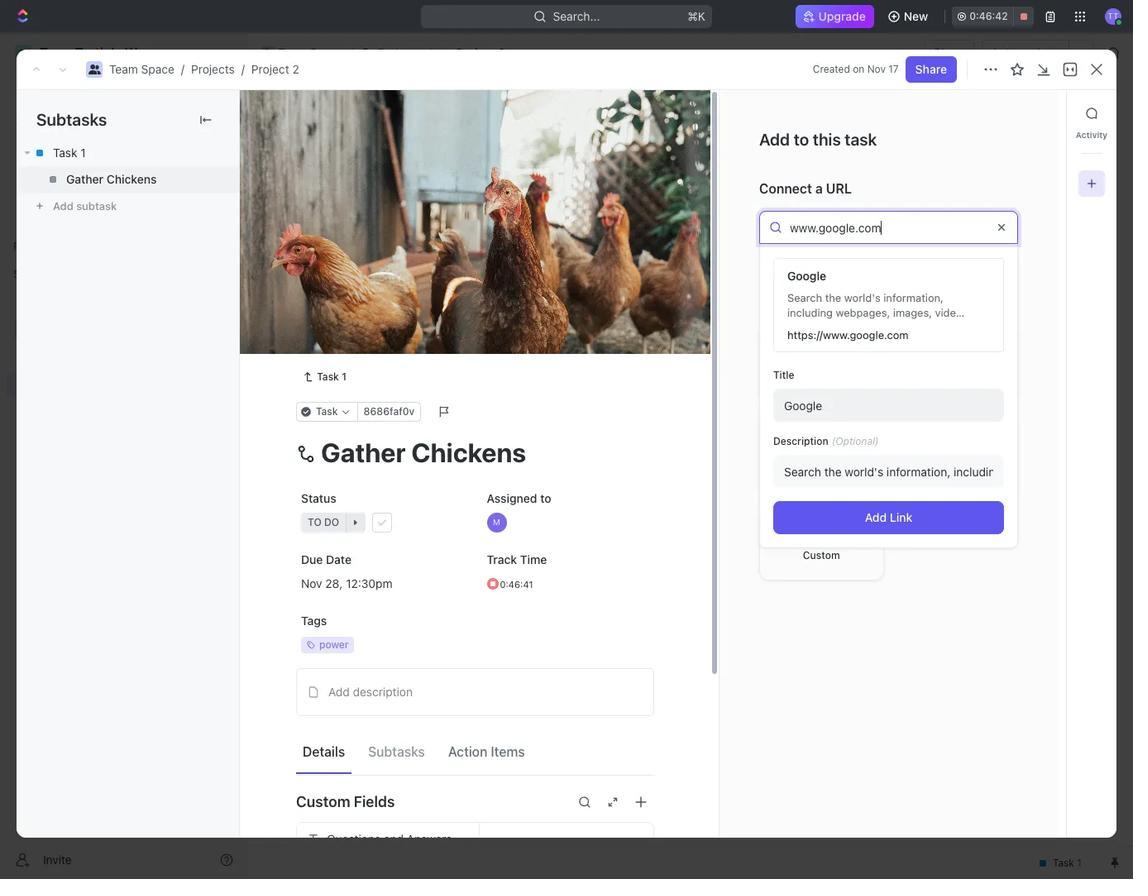 Task type: vqa. For each thing, say whether or not it's contained in the screenshot.
⌘K
yes



Task type: describe. For each thing, give the bounding box(es) containing it.
0 vertical spatial add task button
[[1004, 100, 1074, 127]]

1 horizontal spatial team space link
[[257, 43, 347, 63]]

pm
[[376, 576, 393, 590]]

add left 'relationship'
[[759, 292, 785, 307]]

details
[[303, 745, 345, 760]]

add left link
[[865, 511, 887, 525]]

calendar
[[422, 153, 471, 167]]

1 horizontal spatial user group image
[[88, 65, 101, 74]]

team for team space / projects / project 2
[[109, 62, 138, 76]]

0 horizontal spatial team space link
[[109, 62, 174, 76]]

inbox link
[[7, 108, 240, 135]]

0 vertical spatial share
[[934, 45, 966, 60]]

0:46:42 button
[[952, 7, 1034, 26]]

power button
[[296, 630, 469, 660]]

add subtask button
[[17, 193, 239, 219]]

reposition
[[490, 327, 547, 341]]

action
[[448, 745, 488, 760]]

Paste any link... text field
[[759, 211, 1018, 244]]

invite
[[43, 852, 72, 867]]

12:30
[[346, 576, 376, 590]]

board link
[[305, 148, 341, 172]]

user group image
[[263, 49, 273, 57]]

in
[[307, 233, 317, 246]]

0:46:42 button
[[482, 569, 654, 599]]

subtask
[[76, 199, 117, 213]]

add task for bottommost "add task" button
[[333, 345, 382, 359]]

action items button
[[442, 737, 532, 767]]

– button
[[480, 823, 654, 856]]

tags
[[301, 614, 327, 628]]

docs link
[[7, 136, 240, 163]]

and more
[[974, 254, 1018, 267]]

2 vertical spatial project
[[287, 98, 361, 126]]

1 horizontal spatial project 2 link
[[436, 43, 510, 63]]

add description
[[328, 685, 413, 699]]

share button right 17
[[906, 56, 957, 83]]

list link
[[368, 148, 391, 172]]

search...
[[553, 9, 600, 23]]

task sidebar navigation tab list
[[1074, 100, 1110, 197]]

to up the m dropdown button
[[540, 491, 551, 505]]

add left description
[[328, 685, 350, 699]]

8686faf0v
[[364, 405, 415, 418]]

description ( optional )
[[773, 435, 879, 448]]

google
[[788, 269, 826, 283]]

custom for custom fields
[[296, 794, 350, 811]]

1 vertical spatial task 1
[[333, 287, 367, 302]]

relationship
[[788, 292, 865, 307]]

automations
[[991, 45, 1061, 60]]

title
[[773, 369, 795, 382]]

custom fields
[[296, 794, 395, 811]]

team space
[[278, 45, 343, 60]]

created on nov 17
[[813, 63, 899, 75]]

table link
[[499, 148, 531, 172]]

track time
[[487, 553, 547, 567]]

more
[[994, 254, 1018, 267]]

cover
[[613, 327, 644, 341]]

change cover button
[[558, 321, 654, 347]]

add link
[[865, 511, 913, 525]]

items
[[491, 745, 525, 760]]

task 2
[[333, 316, 369, 330]]

gantt
[[562, 153, 592, 167]]

task inside dropdown button
[[316, 405, 338, 418]]

tree inside sidebar navigation
[[7, 288, 240, 511]]

table
[[502, 153, 531, 167]]

,
[[340, 576, 343, 590]]

17
[[889, 63, 899, 75]]

reposition button
[[480, 321, 558, 347]]

–
[[490, 833, 496, 846]]

2 vertical spatial task 1
[[317, 371, 347, 383]]

0 horizontal spatial projects
[[191, 62, 235, 76]]

⌘k
[[688, 9, 706, 23]]

assigned
[[487, 491, 537, 505]]

on
[[853, 63, 865, 75]]

Enter a description... field
[[773, 455, 1004, 488]]

and inside task sidebar content section
[[974, 254, 992, 267]]

add down "automations" button
[[1014, 106, 1036, 120]]

connect
[[759, 181, 812, 196]]

1 horizontal spatial projects
[[378, 45, 422, 60]]

nov 28 , 12:30 pm
[[301, 576, 393, 590]]

gantt link
[[559, 148, 592, 172]]

optional
[[836, 435, 875, 448]]

track
[[487, 553, 517, 567]]

home
[[40, 86, 71, 100]]

custom fields button
[[296, 782, 654, 822]]

add to this task
[[759, 130, 877, 149]]

0 vertical spatial do
[[323, 391, 338, 404]]

url
[[826, 181, 852, 196]]

0:46:42 for 0:46:42 button
[[970, 10, 1008, 22]]

custom button
[[759, 501, 884, 581]]

0 horizontal spatial project 2 link
[[251, 62, 299, 76]]

custom for custom
[[803, 549, 840, 562]]

docs
[[40, 142, 67, 156]]

action items
[[448, 745, 525, 760]]

upgrade link
[[795, 5, 874, 28]]

time
[[520, 553, 547, 567]]

gather chickens
[[66, 172, 157, 186]]

do inside to do dropdown button
[[324, 516, 339, 529]]

hide button
[[852, 190, 887, 210]]

new
[[904, 9, 928, 23]]

team space / projects / project 2
[[109, 62, 299, 76]]

task
[[845, 130, 877, 149]]

tt button
[[1100, 3, 1127, 30]]

description
[[353, 685, 413, 699]]

0 vertical spatial to do
[[307, 391, 338, 404]]



Task type: locate. For each thing, give the bounding box(es) containing it.
assigned to
[[487, 491, 551, 505]]

answers
[[407, 832, 452, 846]]

0 vertical spatial project
[[456, 45, 495, 60]]

add task button down the calendar "link"
[[425, 230, 495, 250]]

m button
[[482, 508, 654, 538]]

upgrade
[[819, 9, 866, 23]]

1 horizontal spatial add task
[[444, 233, 488, 246]]

date
[[326, 553, 352, 567]]

share down new button
[[934, 45, 966, 60]]

and left answers
[[384, 832, 404, 846]]

0 vertical spatial add task
[[1014, 106, 1064, 120]]

add up connect
[[759, 130, 790, 149]]

1 vertical spatial do
[[324, 516, 339, 529]]

1 horizontal spatial add task button
[[425, 230, 495, 250]]

and inside custom fields element
[[384, 832, 404, 846]]

1 vertical spatial team
[[109, 62, 138, 76]]

1 horizontal spatial subtasks
[[368, 745, 425, 760]]

activity
[[1076, 130, 1108, 140]]

space for team space / projects / project 2
[[141, 62, 174, 76]]

0 vertical spatial subtasks
[[36, 110, 107, 129]]

assignees button
[[669, 190, 746, 210]]

user group image up home link
[[88, 65, 101, 74]]

power
[[319, 639, 349, 651]]

to do inside dropdown button
[[308, 516, 339, 529]]

0 horizontal spatial team
[[109, 62, 138, 76]]

)
[[875, 435, 879, 448]]

dashboards
[[40, 170, 104, 184]]

1 horizontal spatial custom
[[803, 549, 840, 562]]

tree
[[7, 288, 240, 511]]

user group image down spaces
[[17, 324, 29, 334]]

add task button down "automations" button
[[1004, 100, 1074, 127]]

link
[[890, 511, 913, 525]]

0 horizontal spatial custom
[[296, 794, 350, 811]]

change cover button
[[558, 321, 654, 347]]

0 horizontal spatial add task
[[333, 345, 382, 359]]

space for team space
[[310, 45, 343, 60]]

do left 8686faf0v button
[[323, 391, 338, 404]]

0 vertical spatial team
[[278, 45, 307, 60]]

task 1 up dashboards
[[53, 146, 86, 160]]

and
[[974, 254, 992, 267], [384, 832, 404, 846]]

1 vertical spatial add task button
[[425, 230, 495, 250]]

tt
[[1108, 11, 1119, 21]]

team for team space
[[278, 45, 307, 60]]

subtasks up fields
[[368, 745, 425, 760]]

add task down task 2 on the left top
[[333, 345, 382, 359]]

projects
[[378, 45, 422, 60], [191, 62, 235, 76]]

spaces
[[13, 268, 48, 280]]

to do down status
[[308, 516, 339, 529]]

0:46:42
[[970, 10, 1008, 22], [500, 579, 535, 589]]

0 vertical spatial 1 button
[[370, 286, 393, 303]]

1 vertical spatial add task
[[444, 233, 488, 246]]

task 1 link
[[17, 140, 239, 166], [296, 367, 353, 387]]

0 vertical spatial user group image
[[88, 65, 101, 74]]

add subtask
[[53, 199, 117, 213]]

2 vertical spatial add task
[[333, 345, 382, 359]]

0 horizontal spatial add task button
[[326, 342, 389, 362]]

project 2 link
[[436, 43, 510, 63], [251, 62, 299, 76]]

1 vertical spatial custom
[[296, 794, 350, 811]]

subtasks button
[[362, 737, 432, 767]]

0 horizontal spatial nov
[[301, 576, 322, 590]]

1 vertical spatial subtasks
[[368, 745, 425, 760]]

1 vertical spatial task 1 link
[[296, 367, 353, 387]]

add down the calendar "link"
[[444, 233, 463, 246]]

1 vertical spatial project
[[251, 62, 289, 76]]

https://www.google.com
[[788, 329, 909, 342]]

add
[[1014, 106, 1036, 120], [759, 130, 790, 149], [53, 199, 73, 213], [444, 233, 463, 246], [759, 292, 785, 307], [333, 345, 355, 359], [865, 511, 887, 525], [328, 685, 350, 699]]

subtasks
[[36, 110, 107, 129], [368, 745, 425, 760]]

hide
[[859, 194, 881, 206]]

nov left 17
[[867, 63, 886, 75]]

a
[[816, 181, 823, 196]]

1 horizontal spatial nov
[[867, 63, 886, 75]]

28
[[325, 576, 340, 590]]

1 vertical spatial 0:46:42
[[500, 579, 535, 589]]

task 1 link up task dropdown button
[[296, 367, 353, 387]]

/
[[351, 45, 354, 60], [429, 45, 432, 60], [181, 62, 184, 76], [241, 62, 245, 76]]

custom inside dropdown button
[[296, 794, 350, 811]]

to left this
[[794, 130, 809, 149]]

share button down new
[[924, 40, 976, 66]]

(
[[832, 435, 836, 448]]

gather
[[66, 172, 103, 186]]

to do
[[307, 391, 338, 404], [308, 516, 339, 529]]

questions and answers
[[327, 832, 452, 846]]

to inside to do dropdown button
[[308, 516, 322, 529]]

2 horizontal spatial add task button
[[1004, 100, 1074, 127]]

0 horizontal spatial space
[[141, 62, 174, 76]]

1 vertical spatial space
[[141, 62, 174, 76]]

0 vertical spatial nov
[[867, 63, 886, 75]]

add task button
[[1004, 100, 1074, 127], [425, 230, 495, 250], [326, 342, 389, 362]]

1 vertical spatial and
[[384, 832, 404, 846]]

1 horizontal spatial task 1 link
[[296, 367, 353, 387]]

team
[[278, 45, 307, 60], [109, 62, 138, 76]]

questions
[[327, 832, 381, 846]]

subtasks down home at the top left of the page
[[36, 110, 107, 129]]

1 horizontal spatial project 2
[[456, 45, 505, 60]]

to do button
[[296, 508, 469, 538]]

calendar link
[[419, 148, 471, 172]]

1 horizontal spatial projects link
[[357, 43, 426, 63]]

0 horizontal spatial projects link
[[191, 62, 235, 76]]

1 button for 2
[[372, 315, 395, 332]]

board
[[309, 153, 341, 167]]

progress
[[320, 233, 374, 246]]

to inside task sidebar content section
[[794, 130, 809, 149]]

status
[[301, 491, 336, 505]]

to left 8686faf0v button
[[307, 391, 321, 404]]

dashboards link
[[7, 165, 240, 191]]

1
[[80, 146, 86, 160], [362, 287, 367, 302], [386, 288, 391, 300], [388, 317, 392, 329], [342, 371, 347, 383]]

do
[[323, 391, 338, 404], [324, 516, 339, 529]]

0 horizontal spatial user group image
[[17, 324, 29, 334]]

created
[[813, 63, 850, 75]]

add task
[[1014, 106, 1064, 120], [444, 233, 488, 246], [333, 345, 382, 359]]

to do left 8686faf0v button
[[307, 391, 338, 404]]

1 vertical spatial share
[[915, 62, 947, 76]]

0:46:42 inside dropdown button
[[500, 579, 535, 589]]

assignees
[[689, 194, 738, 206]]

1 horizontal spatial and
[[974, 254, 992, 267]]

Search tasks... text field
[[927, 188, 1093, 213]]

0:46:42 up automations
[[970, 10, 1008, 22]]

0:46:42 inside button
[[970, 10, 1008, 22]]

1 vertical spatial user group image
[[17, 324, 29, 334]]

project
[[456, 45, 495, 60], [251, 62, 289, 76], [287, 98, 361, 126]]

space up home link
[[141, 62, 174, 76]]

add down task 2 on the left top
[[333, 345, 355, 359]]

1 vertical spatial nov
[[301, 576, 322, 590]]

1 vertical spatial to do
[[308, 516, 339, 529]]

nov
[[867, 63, 886, 75], [301, 576, 322, 590]]

0 horizontal spatial task 1 link
[[17, 140, 239, 166]]

home link
[[7, 80, 240, 107]]

fields
[[354, 794, 395, 811]]

task 1 up task 2 on the left top
[[333, 287, 367, 302]]

this
[[813, 130, 841, 149]]

2 vertical spatial add task button
[[326, 342, 389, 362]]

connect a url
[[759, 181, 852, 196]]

add down dashboards
[[53, 199, 73, 213]]

task 1 up task dropdown button
[[317, 371, 347, 383]]

custom inside dropdown button
[[803, 549, 840, 562]]

nov left 28
[[301, 576, 322, 590]]

due date
[[301, 553, 352, 567]]

inbox
[[40, 114, 69, 128]]

add task button down task 2 on the left top
[[326, 342, 389, 362]]

8686faf0v button
[[357, 402, 421, 422]]

1 button for 1
[[370, 286, 393, 303]]

1 horizontal spatial team
[[278, 45, 307, 60]]

due
[[301, 553, 323, 567]]

sidebar navigation
[[0, 33, 247, 879]]

share right 17
[[915, 62, 947, 76]]

to down status
[[308, 516, 322, 529]]

0 horizontal spatial project 2
[[287, 98, 385, 126]]

and left more
[[974, 254, 992, 267]]

add task for "add task" button to the top
[[1014, 106, 1064, 120]]

in progress
[[307, 233, 374, 246]]

0 horizontal spatial subtasks
[[36, 110, 107, 129]]

0 vertical spatial space
[[310, 45, 343, 60]]

1 horizontal spatial 0:46:42
[[970, 10, 1008, 22]]

favorites
[[13, 240, 57, 252]]

do down status
[[324, 516, 339, 529]]

0 horizontal spatial 0:46:42
[[500, 579, 535, 589]]

user group image
[[88, 65, 101, 74], [17, 324, 29, 334]]

details button
[[296, 737, 352, 767]]

gather chickens link
[[17, 166, 239, 193]]

0 vertical spatial and
[[974, 254, 992, 267]]

team right user group icon
[[278, 45, 307, 60]]

2 horizontal spatial add task
[[1014, 106, 1064, 120]]

space right user group icon
[[310, 45, 343, 60]]

0:46:42 down track time
[[500, 579, 535, 589]]

2
[[498, 45, 505, 60], [292, 62, 299, 76], [366, 98, 380, 126], [393, 233, 399, 246], [362, 316, 369, 330], [357, 391, 364, 404]]

user group image inside sidebar navigation
[[17, 324, 29, 334]]

Edit task name text field
[[296, 437, 654, 468]]

add task down "automations" button
[[1014, 106, 1064, 120]]

0 vertical spatial projects
[[378, 45, 422, 60]]

0 vertical spatial task 1
[[53, 146, 86, 160]]

tags power
[[301, 614, 349, 651]]

1 button down progress
[[370, 286, 393, 303]]

0 vertical spatial custom
[[803, 549, 840, 562]]

custom fields element
[[296, 822, 654, 879]]

0 vertical spatial task 1 link
[[17, 140, 239, 166]]

custom down add link button
[[803, 549, 840, 562]]

0 vertical spatial 0:46:42
[[970, 10, 1008, 22]]

0 vertical spatial project 2
[[456, 45, 505, 60]]

1 horizontal spatial space
[[310, 45, 343, 60]]

custom up questions
[[296, 794, 350, 811]]

task button
[[296, 402, 358, 422]]

1 button right task 2 on the left top
[[372, 315, 395, 332]]

0 horizontal spatial and
[[384, 832, 404, 846]]

task sidebar content section
[[716, 90, 1066, 838]]

add description button
[[302, 679, 649, 706]]

subtasks inside button
[[368, 745, 425, 760]]

1 vertical spatial 1 button
[[372, 315, 395, 332]]

Enter a title... field
[[773, 389, 1004, 422]]

add task down calendar
[[444, 233, 488, 246]]

chickens
[[106, 172, 157, 186]]

task 1
[[53, 146, 86, 160], [333, 287, 367, 302], [317, 371, 347, 383]]

task 1 link up chickens
[[17, 140, 239, 166]]

team up home link
[[109, 62, 138, 76]]

1 vertical spatial project 2
[[287, 98, 385, 126]]

0:46:42 for 0:46:42 dropdown button
[[500, 579, 535, 589]]

1 vertical spatial projects
[[191, 62, 235, 76]]



